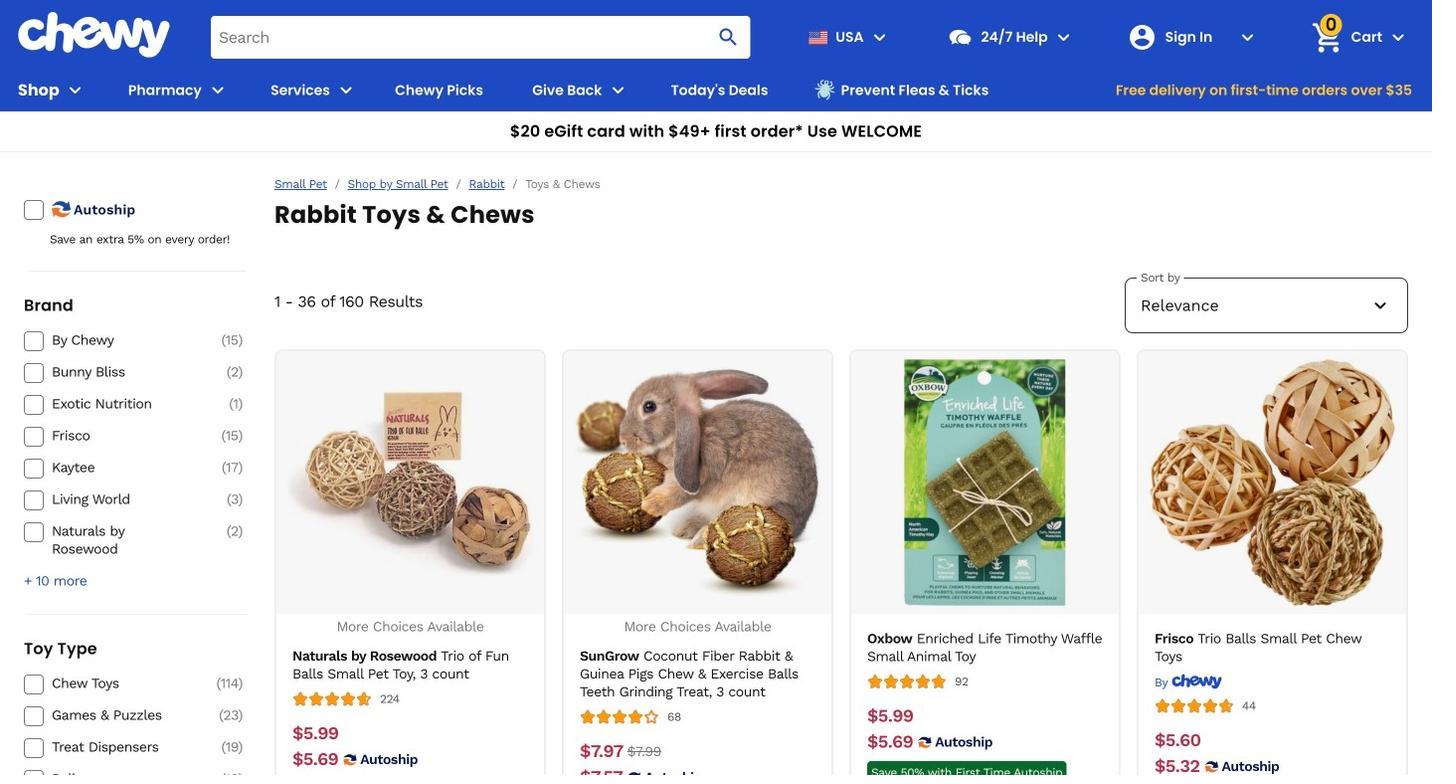 Task type: vqa. For each thing, say whether or not it's contained in the screenshot.
email field
no



Task type: describe. For each thing, give the bounding box(es) containing it.
submit search image
[[717, 25, 741, 49]]

menu image
[[334, 78, 358, 102]]

pharmacy menu image
[[206, 78, 230, 102]]

change region menu image
[[868, 25, 892, 49]]

items image
[[1311, 20, 1346, 55]]

Search text field
[[211, 16, 751, 58]]

chewy home image
[[17, 12, 171, 58]]

menu image
[[63, 78, 87, 102]]



Task type: locate. For each thing, give the bounding box(es) containing it.
account menu image
[[1237, 25, 1260, 49]]

chewy image
[[1172, 674, 1223, 690]]

site banner
[[0, 0, 1433, 152]]

naturals by rosewood trio of fun balls small pet toy, 3 count image
[[287, 359, 534, 606]]

sungrow coconut fiber rabbit & guinea pigs chew & exercise balls teeth grinding treat, 3 count image
[[575, 359, 821, 606]]

None text field
[[868, 706, 914, 727], [1155, 730, 1202, 752], [1155, 756, 1201, 775], [580, 767, 623, 775], [868, 706, 914, 727], [1155, 730, 1202, 752], [1155, 756, 1201, 775], [580, 767, 623, 775]]

help menu image
[[1052, 25, 1076, 49]]

give back menu image
[[606, 78, 630, 102]]

Product search field
[[211, 16, 751, 58]]

None text field
[[293, 723, 339, 745], [868, 731, 914, 753], [580, 741, 624, 763], [628, 741, 662, 763], [293, 749, 339, 771], [293, 723, 339, 745], [868, 731, 914, 753], [580, 741, 624, 763], [628, 741, 662, 763], [293, 749, 339, 771]]

oxbow enriched life timothy waffle small animal toy image
[[862, 359, 1109, 606]]

cart menu image
[[1387, 25, 1411, 49]]

chewy support image
[[948, 24, 974, 50]]



